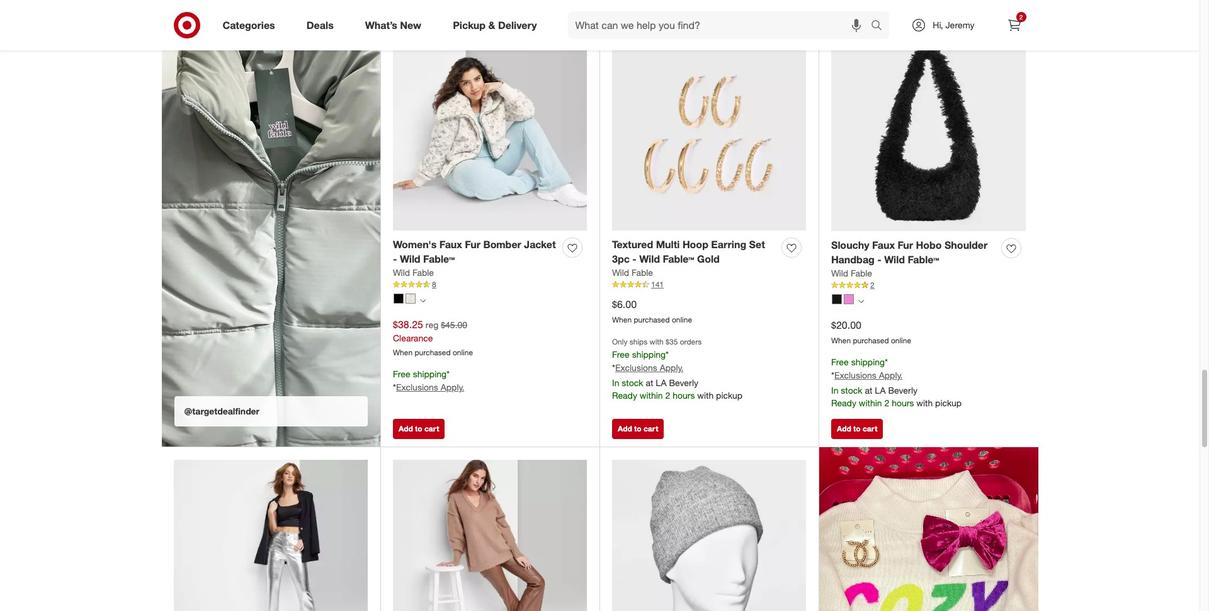 Task type: locate. For each thing, give the bounding box(es) containing it.
at down ships
[[646, 377, 654, 388]]

0 horizontal spatial within
[[640, 390, 663, 401]]

141
[[651, 280, 664, 289]]

0 horizontal spatial faux
[[440, 238, 462, 251]]

when down clearance
[[393, 348, 413, 357]]

purchased inside $38.25 reg $45.00 clearance when purchased online
[[415, 348, 451, 357]]

wild right handbag
[[885, 253, 905, 266]]

la inside "free shipping * * exclusions apply. in stock at  la beverly ready within 2 hours with pickup"
[[875, 385, 886, 396]]

faux
[[440, 238, 462, 251], [873, 239, 895, 252]]

online inside $20.00 when purchased online
[[891, 336, 912, 345]]

to
[[196, 1, 203, 10], [415, 424, 423, 434], [634, 424, 642, 434], [854, 424, 861, 434]]

0 vertical spatial purchased
[[634, 315, 670, 325]]

hours
[[673, 390, 695, 401], [892, 397, 914, 408]]

fur inside slouchy faux fur hobo shoulder handbag - wild fable™
[[898, 239, 914, 252]]

1 horizontal spatial beverly
[[889, 385, 918, 396]]

faux for fable™
[[440, 238, 462, 251]]

beverly inside "free shipping * * exclusions apply. in stock at  la beverly ready within 2 hours with pickup"
[[889, 385, 918, 396]]

fable down handbag
[[851, 268, 873, 279]]

la down $35
[[656, 377, 667, 388]]

women's v-neck fuzzy oversized pullover sweater - wild fable™ image
[[393, 460, 587, 611], [393, 460, 587, 611]]

all colors image for wild
[[420, 298, 426, 303]]

0 horizontal spatial all colors element
[[420, 296, 426, 304]]

1 horizontal spatial ready
[[832, 397, 857, 408]]

stock down $20.00 when purchased online
[[841, 385, 863, 396]]

slouchy faux fur hobo shoulder handbag - wild fable™ image
[[832, 37, 1026, 231], [832, 37, 1026, 231]]

exclusions for slouchy faux fur hobo shoulder handbag - wild fable™
[[835, 370, 877, 380]]

ships
[[630, 337, 648, 346]]

0 horizontal spatial ready
[[612, 390, 638, 401]]

stock down ships
[[622, 377, 644, 388]]

0 horizontal spatial purchased
[[415, 348, 451, 357]]

1 horizontal spatial all colors element
[[859, 297, 864, 304]]

in inside the only ships with $35 orders free shipping * * exclusions apply. in stock at  la beverly ready within 2 hours with pickup
[[612, 377, 620, 388]]

141 link
[[612, 279, 806, 290]]

wild fable link for -
[[393, 267, 434, 279]]

women's high-rise metallic flare pants - wild fable™ image
[[174, 460, 368, 611], [174, 460, 368, 611]]

online
[[672, 315, 692, 325], [891, 336, 912, 345], [453, 348, 473, 357]]

0 horizontal spatial pickup
[[716, 390, 743, 401]]

women's
[[393, 238, 437, 251]]

2 vertical spatial purchased
[[415, 348, 451, 357]]

all colors element for -
[[859, 297, 864, 304]]

8 link
[[393, 279, 587, 290]]

1 vertical spatial purchased
[[853, 336, 889, 345]]

fur for hobo
[[898, 239, 914, 252]]

0 horizontal spatial hours
[[673, 390, 695, 401]]

purchased up ships
[[634, 315, 670, 325]]

purchased for $6.00
[[634, 315, 670, 325]]

purchased down $20.00
[[853, 336, 889, 345]]

1 horizontal spatial exclusions
[[615, 362, 658, 373]]

1 horizontal spatial stock
[[841, 385, 863, 396]]

in inside "free shipping * * exclusions apply. in stock at  la beverly ready within 2 hours with pickup"
[[832, 385, 839, 396]]

0 horizontal spatial shipping
[[413, 369, 447, 379]]

exclusions apply. button down ships
[[615, 362, 684, 374]]

pickup
[[716, 390, 743, 401], [936, 397, 962, 408]]

0 horizontal spatial exclusions apply. button
[[396, 381, 465, 394]]

fable up 8
[[413, 267, 434, 278]]

add to cart
[[180, 1, 220, 10], [399, 424, 439, 434], [618, 424, 659, 434], [837, 424, 878, 434]]

pickup & delivery link
[[442, 11, 553, 39]]

online inside $6.00 when purchased online
[[672, 315, 692, 325]]

fable™ up 8
[[423, 253, 455, 265]]

la down $20.00 when purchased online
[[875, 385, 886, 396]]

shipping down $20.00 when purchased online
[[852, 357, 885, 367]]

fur left bomber
[[465, 238, 481, 251]]

women's faux fur bomber jacket - wild fable™ image
[[393, 37, 587, 231], [393, 37, 587, 231]]

online up "free shipping * * exclusions apply. in stock at  la beverly ready within 2 hours with pickup"
[[891, 336, 912, 345]]

2 link right the jeremy
[[1001, 11, 1029, 39]]

1 horizontal spatial free
[[612, 349, 630, 360]]

2 vertical spatial when
[[393, 348, 413, 357]]

exclusions apply. button down $38.25 reg $45.00 clearance when purchased online
[[396, 381, 465, 394]]

0 horizontal spatial fur
[[465, 238, 481, 251]]

2 horizontal spatial with
[[917, 397, 933, 408]]

hours inside "free shipping * * exclusions apply. in stock at  la beverly ready within 2 hours with pickup"
[[892, 397, 914, 408]]

2 inside the only ships with $35 orders free shipping * * exclusions apply. in stock at  la beverly ready within 2 hours with pickup
[[666, 390, 671, 401]]

at
[[646, 377, 654, 388], [865, 385, 873, 396]]

exclusions down ships
[[615, 362, 658, 373]]

free
[[612, 349, 630, 360], [832, 357, 849, 367], [393, 369, 411, 379]]

wild fable up 8
[[393, 267, 434, 278]]

* down only
[[612, 362, 615, 373]]

add
[[180, 1, 194, 10], [399, 424, 413, 434], [618, 424, 632, 434], [837, 424, 852, 434]]

wild fable for handbag
[[832, 268, 873, 279]]

within inside the only ships with $35 orders free shipping * * exclusions apply. in stock at  la beverly ready within 2 hours with pickup
[[640, 390, 663, 401]]

0 horizontal spatial fable™
[[423, 253, 455, 265]]

0 horizontal spatial online
[[453, 348, 473, 357]]

user image by @catch_her_free image
[[819, 0, 1039, 24]]

1 horizontal spatial hours
[[892, 397, 914, 408]]

exclusions
[[615, 362, 658, 373], [835, 370, 877, 380], [396, 382, 438, 392]]

to for textured multi hoop earring set 3pc - wild fable™ gold
[[634, 424, 642, 434]]

wild fable
[[393, 267, 434, 278], [612, 267, 653, 278], [832, 268, 873, 279]]

within inside "free shipping * * exclusions apply. in stock at  la beverly ready within 2 hours with pickup"
[[859, 397, 882, 408]]

1 horizontal spatial within
[[859, 397, 882, 408]]

0 vertical spatial when
[[612, 315, 632, 325]]

online inside $38.25 reg $45.00 clearance when purchased online
[[453, 348, 473, 357]]

new
[[400, 19, 422, 31]]

* down $35
[[666, 349, 669, 360]]

2 horizontal spatial when
[[832, 336, 851, 345]]

1 horizontal spatial wild fable
[[612, 267, 653, 278]]

0 horizontal spatial in
[[612, 377, 620, 388]]

when down $20.00
[[832, 336, 851, 345]]

shipping for women's faux fur bomber jacket - wild fable™
[[413, 369, 447, 379]]

2 link down slouchy faux fur hobo shoulder handbag - wild fable™ "link"
[[832, 280, 1026, 291]]

apply. for women's faux fur bomber jacket - wild fable™
[[441, 382, 465, 392]]

exclusions apply. button
[[615, 362, 684, 374], [835, 369, 903, 382], [396, 381, 465, 394]]

0 horizontal spatial -
[[393, 253, 397, 265]]

hi, jeremy
[[933, 20, 975, 30]]

2 horizontal spatial fable™
[[908, 253, 940, 266]]

all colors element
[[420, 296, 426, 304], [859, 297, 864, 304]]

shipping inside free shipping * * exclusions apply.
[[413, 369, 447, 379]]

1 horizontal spatial shipping
[[632, 349, 666, 360]]

wild fable down 3pc
[[612, 267, 653, 278]]

1 horizontal spatial purchased
[[634, 315, 670, 325]]

when down $6.00
[[612, 315, 632, 325]]

0 horizontal spatial wild fable
[[393, 267, 434, 278]]

wild fable link down handbag
[[832, 267, 873, 280]]

1 horizontal spatial all colors image
[[859, 298, 864, 304]]

wild fable down handbag
[[832, 268, 873, 279]]

- right handbag
[[878, 253, 882, 266]]

0 horizontal spatial all colors image
[[420, 298, 426, 303]]

purchased inside $20.00 when purchased online
[[853, 336, 889, 345]]

$20.00
[[832, 319, 862, 332]]

- right 3pc
[[633, 253, 637, 265]]

faux inside women's faux fur bomber jacket - wild fable™
[[440, 238, 462, 251]]

to for slouchy faux fur hobo shoulder handbag - wild fable™
[[854, 424, 861, 434]]

1 horizontal spatial faux
[[873, 239, 895, 252]]

free inside free shipping * * exclusions apply.
[[393, 369, 411, 379]]

wild
[[400, 253, 421, 265], [640, 253, 660, 265], [885, 253, 905, 266], [393, 267, 410, 278], [612, 267, 629, 278], [832, 268, 849, 279]]

apply. down $20.00 when purchased online
[[879, 370, 903, 380]]

at down $20.00 when purchased online
[[865, 385, 873, 396]]

textured
[[612, 238, 653, 251]]

purchased inside $6.00 when purchased online
[[634, 315, 670, 325]]

reg
[[426, 320, 439, 330]]

free down only
[[612, 349, 630, 360]]

all colors element right white leopard print icon
[[420, 296, 426, 304]]

fur left hobo
[[898, 239, 914, 252]]

2 horizontal spatial fable
[[851, 268, 873, 279]]

apply. inside "free shipping * * exclusions apply. in stock at  la beverly ready within 2 hours with pickup"
[[879, 370, 903, 380]]

- inside 'textured multi hoop earring set 3pc - wild fable™ gold'
[[633, 253, 637, 265]]

pickup inside "free shipping * * exclusions apply. in stock at  la beverly ready within 2 hours with pickup"
[[936, 397, 962, 408]]

exclusions down $20.00 when purchased online
[[835, 370, 877, 380]]

apply. inside free shipping * * exclusions apply.
[[441, 382, 465, 392]]

exclusions inside free shipping * * exclusions apply.
[[396, 382, 438, 392]]

1 horizontal spatial fable
[[632, 267, 653, 278]]

cart
[[205, 1, 220, 10], [425, 424, 439, 434], [644, 424, 659, 434], [863, 424, 878, 434]]

0 horizontal spatial exclusions
[[396, 382, 438, 392]]

add to cart button for women's faux fur bomber jacket - wild fable™
[[393, 419, 445, 439]]

0 horizontal spatial apply.
[[441, 382, 465, 392]]

1 horizontal spatial fable™
[[663, 253, 695, 265]]

ready inside "free shipping * * exclusions apply. in stock at  la beverly ready within 2 hours with pickup"
[[832, 397, 857, 408]]

2
[[1020, 13, 1023, 21], [871, 280, 875, 290], [666, 390, 671, 401], [885, 397, 890, 408]]

2 horizontal spatial wild fable
[[832, 268, 873, 279]]

la inside the only ships with $35 orders free shipping * * exclusions apply. in stock at  la beverly ready within 2 hours with pickup
[[656, 377, 667, 388]]

wild fable link down 3pc
[[612, 267, 653, 279]]

rib beanie - wild fable™ heather gray image
[[612, 460, 806, 611]]

fable™
[[423, 253, 455, 265], [663, 253, 695, 265], [908, 253, 940, 266]]

free shipping * * exclusions apply. in stock at  la beverly ready within 2 hours with pickup
[[832, 357, 962, 408]]

with
[[650, 337, 664, 346], [698, 390, 714, 401], [917, 397, 933, 408]]

wild fable link
[[393, 267, 434, 279], [612, 267, 653, 279], [832, 267, 873, 280]]

0 vertical spatial online
[[672, 315, 692, 325]]

2 horizontal spatial purchased
[[853, 336, 889, 345]]

0 horizontal spatial when
[[393, 348, 413, 357]]

2 horizontal spatial wild fable link
[[832, 267, 873, 280]]

shipping inside "free shipping * * exclusions apply. in stock at  la beverly ready within 2 hours with pickup"
[[852, 357, 885, 367]]

faux inside slouchy faux fur hobo shoulder handbag - wild fable™
[[873, 239, 895, 252]]

fable up 141 on the top right of the page
[[632, 267, 653, 278]]

free inside "free shipping * * exclusions apply. in stock at  la beverly ready within 2 hours with pickup"
[[832, 357, 849, 367]]

all colors element right pink 'image'
[[859, 297, 864, 304]]

0 horizontal spatial stock
[[622, 377, 644, 388]]

&
[[489, 19, 495, 31]]

apply. down $35
[[660, 362, 684, 373]]

1 horizontal spatial wild fable link
[[612, 267, 653, 279]]

when
[[612, 315, 632, 325], [832, 336, 851, 345], [393, 348, 413, 357]]

wild down textured
[[640, 253, 660, 265]]

@targetdealfinder button
[[162, 24, 380, 447]]

what's
[[365, 19, 397, 31]]

0 horizontal spatial beverly
[[669, 377, 699, 388]]

fable™ inside women's faux fur bomber jacket - wild fable™
[[423, 253, 455, 265]]

purchased down clearance
[[415, 348, 451, 357]]

ready
[[612, 390, 638, 401], [832, 397, 857, 408]]

fur
[[465, 238, 481, 251], [898, 239, 914, 252]]

black image
[[394, 294, 404, 304]]

when for $6.00
[[612, 315, 632, 325]]

2 link
[[1001, 11, 1029, 39], [832, 280, 1026, 291]]

stock inside "free shipping * * exclusions apply. in stock at  la beverly ready within 2 hours with pickup"
[[841, 385, 863, 396]]

shipping
[[632, 349, 666, 360], [852, 357, 885, 367], [413, 369, 447, 379]]

$6.00
[[612, 298, 637, 311]]

2 horizontal spatial online
[[891, 336, 912, 345]]

2 horizontal spatial exclusions
[[835, 370, 877, 380]]

*
[[666, 349, 669, 360], [885, 357, 888, 367], [612, 362, 615, 373], [447, 369, 450, 379], [832, 370, 835, 380], [393, 382, 396, 392]]

all colors image right white leopard print icon
[[420, 298, 426, 303]]

apply. down $38.25 reg $45.00 clearance when purchased online
[[441, 382, 465, 392]]

free inside the only ships with $35 orders free shipping * * exclusions apply. in stock at  la beverly ready within 2 hours with pickup
[[612, 349, 630, 360]]

hours inside the only ships with $35 orders free shipping * * exclusions apply. in stock at  la beverly ready within 2 hours with pickup
[[673, 390, 695, 401]]

fur inside women's faux fur bomber jacket - wild fable™
[[465, 238, 481, 251]]

free down $20.00
[[832, 357, 849, 367]]

fable™ inside slouchy faux fur hobo shoulder handbag - wild fable™
[[908, 253, 940, 266]]

apply. for slouchy faux fur hobo shoulder handbag - wild fable™
[[879, 370, 903, 380]]

1 horizontal spatial when
[[612, 315, 632, 325]]

1 horizontal spatial pickup
[[936, 397, 962, 408]]

* down clearance
[[393, 382, 396, 392]]

- down women's
[[393, 253, 397, 265]]

1 horizontal spatial at
[[865, 385, 873, 396]]

add to cart button
[[174, 0, 226, 16], [393, 419, 445, 439], [612, 419, 664, 439], [832, 419, 884, 439]]

@targetdealfinder
[[184, 406, 260, 417]]

1 horizontal spatial la
[[875, 385, 886, 396]]

apply.
[[660, 362, 684, 373], [879, 370, 903, 380], [441, 382, 465, 392]]

0 horizontal spatial free
[[393, 369, 411, 379]]

faux right slouchy
[[873, 239, 895, 252]]

clearance
[[393, 333, 433, 343]]

* down $38.25 reg $45.00 clearance when purchased online
[[447, 369, 450, 379]]

exclusions inside "free shipping * * exclusions apply. in stock at  la beverly ready within 2 hours with pickup"
[[835, 370, 877, 380]]

2 horizontal spatial shipping
[[852, 357, 885, 367]]

fable™ down multi
[[663, 253, 695, 265]]

fable™ down hobo
[[908, 253, 940, 266]]

shoulder
[[945, 239, 988, 252]]

search button
[[866, 11, 896, 42]]

online up orders
[[672, 315, 692, 325]]

2 vertical spatial online
[[453, 348, 473, 357]]

add to cart button for slouchy faux fur hobo shoulder handbag - wild fable™
[[832, 419, 884, 439]]

search
[[866, 20, 896, 32]]

categories
[[223, 19, 275, 31]]

beverly
[[669, 377, 699, 388], [889, 385, 918, 396]]

fable for 3pc
[[632, 267, 653, 278]]

purchased
[[634, 315, 670, 325], [853, 336, 889, 345], [415, 348, 451, 357]]

free for slouchy faux fur hobo shoulder handbag - wild fable™
[[832, 357, 849, 367]]

when inside $20.00 when purchased online
[[832, 336, 851, 345]]

orders
[[680, 337, 702, 346]]

1 vertical spatial 2 link
[[832, 280, 1026, 291]]

1 horizontal spatial -
[[633, 253, 637, 265]]

add for textured multi hoop earring set 3pc - wild fable™ gold
[[618, 424, 632, 434]]

exclusions apply. button down $20.00 when purchased online
[[835, 369, 903, 382]]

only ships with $35 orders free shipping * * exclusions apply. in stock at  la beverly ready within 2 hours with pickup
[[612, 337, 743, 401]]

gold
[[697, 253, 720, 265]]

textured multi hoop earring set 3pc - wild fable™ gold image
[[612, 37, 806, 231], [612, 37, 806, 231]]

wild down women's
[[400, 253, 421, 265]]

textured multi hoop earring set 3pc - wild fable™ gold
[[612, 238, 765, 265]]

in
[[612, 377, 620, 388], [832, 385, 839, 396]]

2 horizontal spatial -
[[878, 253, 882, 266]]

pickup & delivery
[[453, 19, 537, 31]]

1 horizontal spatial apply.
[[660, 362, 684, 373]]

online down the $45.00
[[453, 348, 473, 357]]

2 horizontal spatial free
[[832, 357, 849, 367]]

- inside slouchy faux fur hobo shoulder handbag - wild fable™
[[878, 253, 882, 266]]

fable
[[413, 267, 434, 278], [632, 267, 653, 278], [851, 268, 873, 279]]

1 horizontal spatial fur
[[898, 239, 914, 252]]

online for $6.00
[[672, 315, 692, 325]]

faux right women's
[[440, 238, 462, 251]]

fable for -
[[413, 267, 434, 278]]

within
[[640, 390, 663, 401], [859, 397, 882, 408]]

black image
[[832, 294, 842, 304]]

free shipping * * exclusions apply.
[[393, 369, 465, 392]]

wild fable link up 8
[[393, 267, 434, 279]]

all colors image
[[420, 298, 426, 303], [859, 298, 864, 304]]

add to cart button for textured multi hoop earring set 3pc - wild fable™ gold
[[612, 419, 664, 439]]

set
[[749, 238, 765, 251]]

-
[[393, 253, 397, 265], [633, 253, 637, 265], [878, 253, 882, 266]]

1 horizontal spatial online
[[672, 315, 692, 325]]

1 horizontal spatial in
[[832, 385, 839, 396]]

la
[[656, 377, 667, 388], [875, 385, 886, 396]]

1 vertical spatial online
[[891, 336, 912, 345]]

0 horizontal spatial fable
[[413, 267, 434, 278]]

exclusions down clearance
[[396, 382, 438, 392]]

user image by @_targetxbri image
[[819, 447, 1039, 611]]

1 vertical spatial when
[[832, 336, 851, 345]]

shipping down ships
[[632, 349, 666, 360]]

2 horizontal spatial apply.
[[879, 370, 903, 380]]

to for women's faux fur bomber jacket - wild fable™
[[415, 424, 423, 434]]

earring
[[712, 238, 747, 251]]

0 horizontal spatial wild fable link
[[393, 267, 434, 279]]

shipping down $38.25 reg $45.00 clearance when purchased online
[[413, 369, 447, 379]]

when inside $6.00 when purchased online
[[612, 315, 632, 325]]

0 horizontal spatial la
[[656, 377, 667, 388]]

stock
[[622, 377, 644, 388], [841, 385, 863, 396]]

fable™ inside 'textured multi hoop earring set 3pc - wild fable™ gold'
[[663, 253, 695, 265]]

0 horizontal spatial at
[[646, 377, 654, 388]]

all colors image right pink 'image'
[[859, 298, 864, 304]]

when for $20.00
[[832, 336, 851, 345]]

free down clearance
[[393, 369, 411, 379]]



Task type: describe. For each thing, give the bounding box(es) containing it.
wild fable for 3pc
[[612, 267, 653, 278]]

fable™ for handbag
[[908, 253, 940, 266]]

deals
[[307, 19, 334, 31]]

$45.00
[[441, 320, 468, 330]]

$38.25 reg $45.00 clearance when purchased online
[[393, 318, 473, 357]]

3pc
[[612, 253, 630, 265]]

wild fable for -
[[393, 267, 434, 278]]

all colors element for wild
[[420, 296, 426, 304]]

jeremy
[[946, 20, 975, 30]]

user image by @targetdealfinder image
[[162, 24, 380, 447]]

free for women's faux fur bomber jacket - wild fable™
[[393, 369, 411, 379]]

at inside the only ships with $35 orders free shipping * * exclusions apply. in stock at  la beverly ready within 2 hours with pickup
[[646, 377, 654, 388]]

stock inside the only ships with $35 orders free shipping * * exclusions apply. in stock at  la beverly ready within 2 hours with pickup
[[622, 377, 644, 388]]

1 horizontal spatial with
[[698, 390, 714, 401]]

pink image
[[844, 294, 854, 304]]

women's faux fur bomber jacket - wild fable™ link
[[393, 238, 558, 267]]

wild fable link for handbag
[[832, 267, 873, 280]]

bomber
[[483, 238, 522, 251]]

pickup
[[453, 19, 486, 31]]

$35
[[666, 337, 678, 346]]

shipping inside the only ships with $35 orders free shipping * * exclusions apply. in stock at  la beverly ready within 2 hours with pickup
[[632, 349, 666, 360]]

hoop
[[683, 238, 709, 251]]

0 horizontal spatial with
[[650, 337, 664, 346]]

2 horizontal spatial exclusions apply. button
[[835, 369, 903, 382]]

add to cart for women's faux fur bomber jacket - wild fable™
[[399, 424, 439, 434]]

pickup inside the only ships with $35 orders free shipping * * exclusions apply. in stock at  la beverly ready within 2 hours with pickup
[[716, 390, 743, 401]]

cart for textured multi hoop earring set 3pc - wild fable™ gold
[[644, 424, 659, 434]]

add for slouchy faux fur hobo shoulder handbag - wild fable™
[[837, 424, 852, 434]]

apply. inside the only ships with $35 orders free shipping * * exclusions apply. in stock at  la beverly ready within 2 hours with pickup
[[660, 362, 684, 373]]

textured multi hoop earring set 3pc - wild fable™ gold link
[[612, 238, 777, 267]]

beverly inside the only ships with $35 orders free shipping * * exclusions apply. in stock at  la beverly ready within 2 hours with pickup
[[669, 377, 699, 388]]

exclusions inside the only ships with $35 orders free shipping * * exclusions apply. in stock at  la beverly ready within 2 hours with pickup
[[615, 362, 658, 373]]

$6.00 when purchased online
[[612, 298, 692, 325]]

at inside "free shipping * * exclusions apply. in stock at  la beverly ready within 2 hours with pickup"
[[865, 385, 873, 396]]

shipping for slouchy faux fur hobo shoulder handbag - wild fable™
[[852, 357, 885, 367]]

with inside "free shipping * * exclusions apply. in stock at  la beverly ready within 2 hours with pickup"
[[917, 397, 933, 408]]

what's new
[[365, 19, 422, 31]]

- for 3pc
[[633, 253, 637, 265]]

only
[[612, 337, 628, 346]]

wild inside 'textured multi hoop earring set 3pc - wild fable™ gold'
[[640, 253, 660, 265]]

cart for slouchy faux fur hobo shoulder handbag - wild fable™
[[863, 424, 878, 434]]

$38.25
[[393, 318, 423, 331]]

fur for bomber
[[465, 238, 481, 251]]

1 horizontal spatial exclusions apply. button
[[615, 362, 684, 374]]

what's new link
[[355, 11, 437, 39]]

slouchy
[[832, 239, 870, 252]]

hobo
[[916, 239, 942, 252]]

wild down handbag
[[832, 268, 849, 279]]

2 inside "free shipping * * exclusions apply. in stock at  la beverly ready within 2 hours with pickup"
[[885, 397, 890, 408]]

cart for women's faux fur bomber jacket - wild fable™
[[425, 424, 439, 434]]

slouchy faux fur hobo shoulder handbag - wild fable™ link
[[832, 238, 997, 267]]

0 vertical spatial 2 link
[[1001, 11, 1029, 39]]

hi,
[[933, 20, 944, 30]]

fable for handbag
[[851, 268, 873, 279]]

exclusions for women's faux fur bomber jacket - wild fable™
[[396, 382, 438, 392]]

$20.00 when purchased online
[[832, 319, 912, 345]]

wild inside slouchy faux fur hobo shoulder handbag - wild fable™
[[885, 253, 905, 266]]

8
[[432, 280, 436, 289]]

all colors image for -
[[859, 298, 864, 304]]

women's faux fur bomber jacket - wild fable™
[[393, 238, 556, 265]]

categories link
[[212, 11, 291, 39]]

wild down 3pc
[[612, 267, 629, 278]]

wild fable link for 3pc
[[612, 267, 653, 279]]

ready inside the only ships with $35 orders free shipping * * exclusions apply. in stock at  la beverly ready within 2 hours with pickup
[[612, 390, 638, 401]]

jacket
[[524, 238, 556, 251]]

faux for wild
[[873, 239, 895, 252]]

multi
[[656, 238, 680, 251]]

- inside women's faux fur bomber jacket - wild fable™
[[393, 253, 397, 265]]

* down $20.00
[[832, 370, 835, 380]]

slouchy faux fur hobo shoulder handbag - wild fable™
[[832, 239, 988, 266]]

What can we help you find? suggestions appear below search field
[[568, 11, 875, 39]]

add to cart for textured multi hoop earring set 3pc - wild fable™ gold
[[618, 424, 659, 434]]

add to cart for slouchy faux fur hobo shoulder handbag - wild fable™
[[837, 424, 878, 434]]

- for handbag
[[878, 253, 882, 266]]

white leopard print image
[[406, 294, 416, 304]]

handbag
[[832, 253, 875, 266]]

fable™ for 3pc
[[663, 253, 695, 265]]

wild up black icon
[[393, 267, 410, 278]]

deals link
[[296, 11, 350, 39]]

when inside $38.25 reg $45.00 clearance when purchased online
[[393, 348, 413, 357]]

delivery
[[498, 19, 537, 31]]

wild inside women's faux fur bomber jacket - wild fable™
[[400, 253, 421, 265]]

add for women's faux fur bomber jacket - wild fable™
[[399, 424, 413, 434]]

purchased for $20.00
[[853, 336, 889, 345]]

* down $20.00 when purchased online
[[885, 357, 888, 367]]

online for $20.00
[[891, 336, 912, 345]]



Task type: vqa. For each thing, say whether or not it's contained in the screenshot.
'SKIPPY CHUNKY PEANUT BUTTER - 40OZ' 'image'
no



